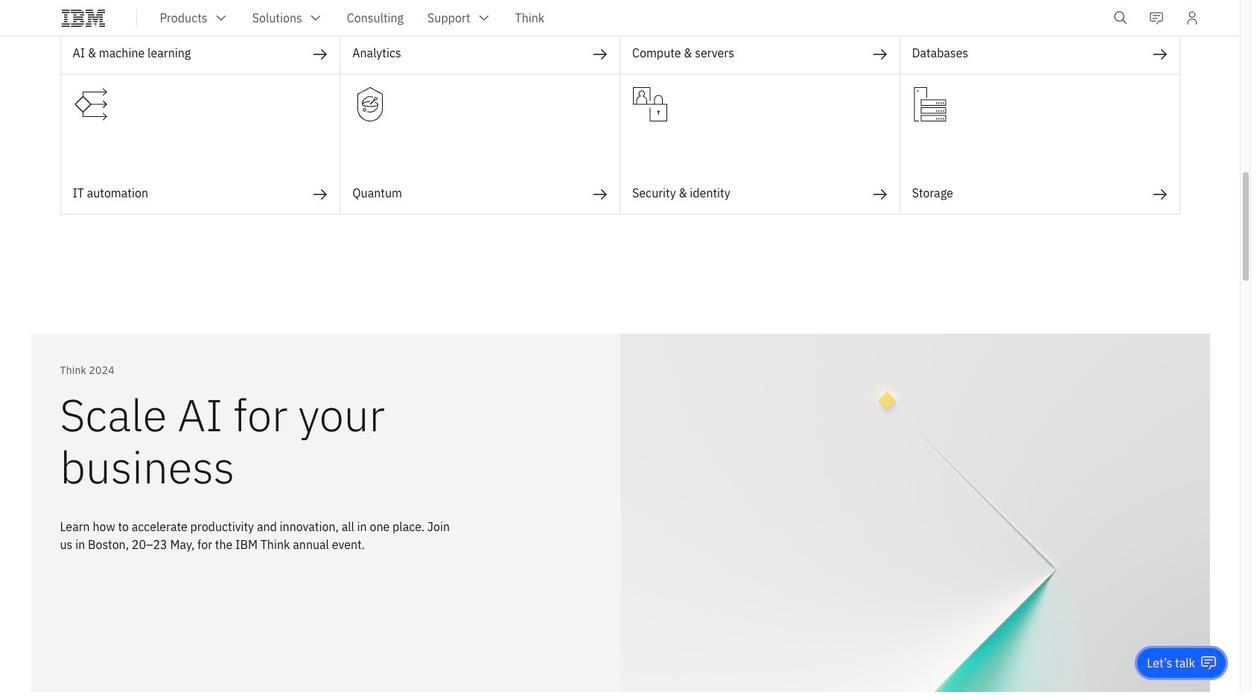 Task type: vqa. For each thing, say whether or not it's contained in the screenshot.
THE LET'S TALK Element
yes



Task type: describe. For each thing, give the bounding box(es) containing it.
let's talk element
[[1148, 655, 1196, 671]]



